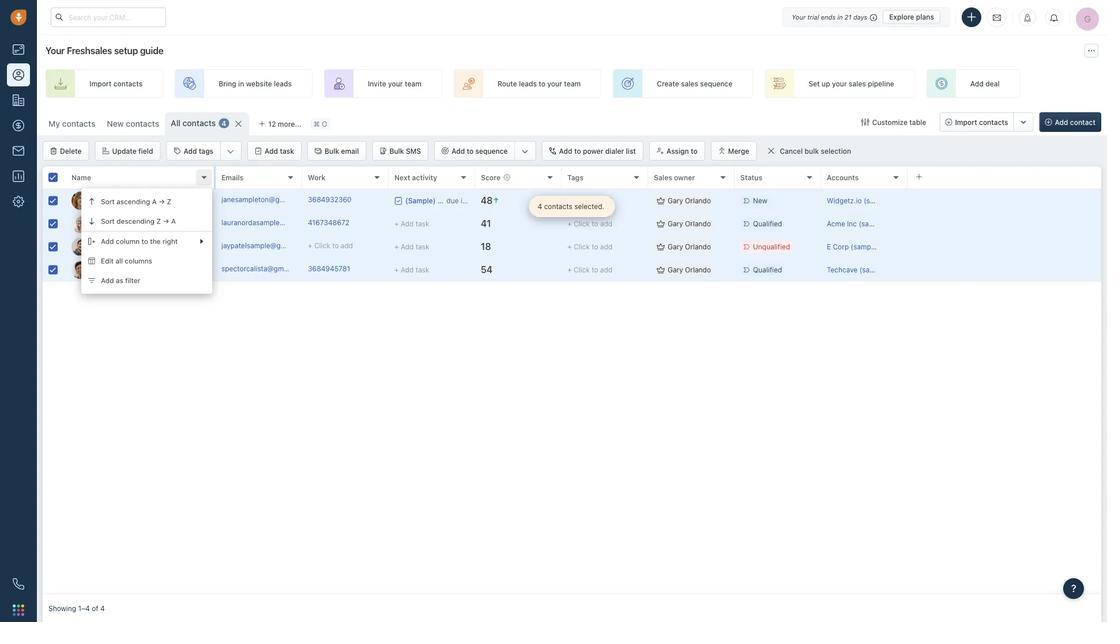 Task type: describe. For each thing, give the bounding box(es) containing it.
jaypatelsample@gmail.com + click to add
[[221, 242, 353, 250]]

sales
[[654, 174, 672, 182]]

jaypatelsample@gmail.com
[[221, 242, 310, 250]]

name column header
[[66, 167, 216, 190]]

add as filter menu item
[[81, 271, 212, 291]]

e
[[827, 243, 831, 251]]

gary for 54
[[668, 266, 683, 274]]

create sales sequence
[[657, 80, 733, 88]]

a inside sort ascending a → z menu item
[[152, 198, 157, 206]]

add for add deal
[[971, 80, 984, 88]]

norda
[[118, 219, 141, 229]]

+ add task for 41
[[394, 220, 429, 228]]

row group containing 48
[[216, 190, 1102, 282]]

tags
[[568, 174, 584, 182]]

grid containing 48
[[43, 166, 1102, 595]]

freshworks switcher image
[[13, 605, 24, 617]]

import contacts button
[[940, 112, 1014, 132]]

cell for 54
[[908, 259, 1102, 281]]

techcave (sample) link
[[827, 266, 888, 274]]

add deal
[[971, 80, 1000, 88]]

contacts down setup
[[113, 80, 143, 88]]

Search your CRM... text field
[[51, 7, 166, 27]]

score
[[481, 174, 501, 182]]

janesampleton@gmail.com link
[[221, 195, 309, 207]]

(sample) for spector calista (sample)
[[155, 265, 189, 275]]

my contacts
[[48, 119, 95, 129]]

emails
[[221, 174, 244, 182]]

more...
[[278, 120, 301, 128]]

gary orlando for 41
[[668, 220, 711, 228]]

add to power dialer list button
[[542, 141, 644, 161]]

(sample) for e corp (sample)
[[851, 243, 880, 251]]

task for 54
[[416, 266, 429, 274]]

import contacts for the import contacts link
[[89, 80, 143, 88]]

create
[[657, 80, 679, 88]]

2 team from the left
[[564, 80, 581, 88]]

calista
[[127, 265, 153, 275]]

bulk sms button
[[372, 141, 429, 161]]

trial
[[808, 13, 819, 21]]

angle down image
[[522, 146, 529, 157]]

12 more... button
[[252, 116, 308, 132]]

all
[[171, 119, 180, 128]]

bulk for bulk email
[[325, 147, 339, 155]]

filter
[[125, 277, 140, 285]]

angle down image
[[227, 146, 234, 157]]

(sample) for jane sampleton (sample)
[[158, 196, 192, 206]]

bulk sms
[[390, 147, 421, 155]]

phone element
[[7, 573, 30, 596]]

to inside menu
[[142, 238, 148, 246]]

import for the import contacts link
[[89, 80, 112, 88]]

customize table
[[872, 118, 926, 126]]

name row
[[43, 167, 216, 190]]

3684945781 link
[[308, 264, 350, 276]]

create sales sequence link
[[613, 69, 753, 98]]

press space to deselect this row. row containing laura norda (sample)
[[43, 213, 216, 236]]

widgetz.io (sample) link
[[827, 197, 893, 205]]

add for add column to the right
[[101, 238, 114, 246]]

contacts right my
[[62, 119, 95, 129]]

to inside button
[[691, 147, 698, 155]]

invite your team link
[[324, 69, 442, 98]]

all
[[115, 257, 123, 265]]

delete button
[[43, 141, 89, 161]]

4 inside "grid"
[[538, 203, 542, 211]]

12 more...
[[268, 120, 301, 128]]

import contacts link
[[46, 69, 163, 98]]

explore
[[889, 13, 914, 21]]

add for 18
[[600, 243, 613, 251]]

widgetz.io (sample)
[[827, 197, 893, 205]]

2 your from the left
[[547, 80, 562, 88]]

add to sequence group
[[434, 141, 536, 161]]

s image
[[72, 261, 90, 279]]

e corp (sample) link
[[827, 243, 880, 251]]

18
[[481, 241, 491, 252]]

power
[[583, 147, 604, 155]]

bulk
[[805, 147, 819, 155]]

columns
[[125, 257, 152, 265]]

import for "import contacts" button
[[955, 118, 977, 126]]

descending
[[117, 217, 155, 225]]

janesampleton@gmail.com 3684932360
[[221, 196, 352, 204]]

janesampleton@gmail.com
[[221, 196, 309, 204]]

accounts
[[827, 174, 859, 182]]

4167348672
[[308, 219, 350, 227]]

spectorcalista@gmail.com link
[[221, 264, 307, 276]]

up
[[822, 80, 830, 88]]

right
[[163, 238, 178, 246]]

add to sequence
[[452, 147, 508, 155]]

0 horizontal spatial in
[[238, 80, 244, 88]]

4 inside all contacts 4
[[222, 119, 226, 127]]

my
[[48, 119, 60, 129]]

cell for 18
[[908, 236, 1102, 258]]

jaypatelsample@gmail.com link
[[221, 241, 310, 253]]

ends
[[821, 13, 836, 21]]

plans
[[916, 13, 934, 21]]

contacts inside "grid"
[[544, 203, 573, 211]]

gary orlando for 18
[[668, 243, 711, 251]]

41
[[481, 218, 491, 229]]

laura
[[95, 219, 116, 229]]

(sample) up acme inc (sample)
[[864, 197, 893, 205]]

e corp (sample)
[[827, 243, 880, 251]]

your freshsales setup guide
[[46, 45, 164, 56]]

1 team from the left
[[405, 80, 422, 88]]

lauranordasample@gmail.com
[[221, 219, 319, 227]]

→ for z
[[159, 198, 165, 206]]

sms
[[406, 147, 421, 155]]

orlando for 18
[[685, 243, 711, 251]]

update field button
[[95, 141, 161, 161]]

1 + click to add from the top
[[568, 197, 613, 205]]

cancel
[[780, 147, 803, 155]]

click for 41
[[574, 220, 590, 228]]

task inside button
[[280, 147, 294, 155]]

press space to deselect this row. row containing 54
[[216, 259, 1102, 282]]

acme inc (sample)
[[827, 220, 888, 228]]

sequence for add to sequence
[[475, 147, 508, 155]]

menu containing sort ascending a → z
[[81, 189, 212, 294]]

o
[[322, 120, 327, 128]]

press space to deselect this row. row containing 48
[[216, 190, 1102, 213]]

orlando for 41
[[685, 220, 711, 228]]

tags
[[199, 147, 213, 155]]

a inside sort descending z → a menu item
[[171, 217, 176, 225]]

selected.
[[575, 203, 604, 211]]

cancel bulk selection
[[780, 147, 851, 155]]

add deal link
[[927, 69, 1021, 98]]

new for new contacts
[[107, 119, 124, 129]]

jane sampleton (sample)
[[95, 196, 192, 206]]

task for 18
[[416, 243, 429, 251]]

new contacts
[[107, 119, 159, 129]]

table
[[910, 118, 926, 126]]

lauranordasample@gmail.com link
[[221, 218, 319, 230]]

assign to button
[[649, 141, 705, 161]]

new for new
[[753, 197, 768, 205]]

field
[[138, 147, 153, 155]]

route leads to your team link
[[454, 69, 602, 98]]

work
[[308, 174, 326, 182]]

1 vertical spatial z
[[156, 217, 161, 225]]

orlando for 54
[[685, 266, 711, 274]]

bring in website leads
[[219, 80, 292, 88]]

website
[[246, 80, 272, 88]]

press space to deselect this row. row containing jane sampleton (sample)
[[43, 190, 216, 213]]

of
[[92, 605, 98, 613]]

⌘ o
[[314, 120, 327, 128]]

1 orlando from the top
[[685, 197, 711, 205]]

corp
[[833, 243, 849, 251]]

jane
[[95, 196, 113, 206]]

set up your sales pipeline
[[809, 80, 894, 88]]

delete
[[60, 147, 82, 155]]



Task type: vqa. For each thing, say whether or not it's contained in the screenshot.
"New contacts" at the left top
yes



Task type: locate. For each thing, give the bounding box(es) containing it.
guide
[[140, 45, 164, 56]]

1 horizontal spatial z
[[167, 198, 171, 206]]

3 gary orlando from the top
[[668, 243, 711, 251]]

bulk for bulk sms
[[390, 147, 404, 155]]

import contacts down setup
[[89, 80, 143, 88]]

j image
[[72, 192, 90, 210]]

your right route
[[547, 80, 562, 88]]

deal
[[986, 80, 1000, 88]]

row group
[[43, 190, 216, 282], [216, 190, 1102, 282]]

gary for 18
[[668, 243, 683, 251]]

1 horizontal spatial import
[[955, 118, 977, 126]]

cell
[[908, 190, 1102, 212], [908, 213, 1102, 235], [908, 236, 1102, 258], [908, 259, 1102, 281]]

1 horizontal spatial container_wx8msf4aqz5i3rn1 image
[[767, 147, 775, 155]]

set up your sales pipeline link
[[765, 69, 915, 98]]

sales right create
[[681, 80, 698, 88]]

(sample) down e corp (sample)
[[860, 266, 888, 274]]

1 leads from the left
[[274, 80, 292, 88]]

add inside menu item
[[101, 277, 114, 285]]

→ up right at the top left
[[163, 217, 169, 225]]

1 sort from the top
[[101, 198, 115, 206]]

add
[[971, 80, 984, 88], [1055, 118, 1068, 126], [184, 147, 197, 155], [265, 147, 278, 155], [452, 147, 465, 155], [559, 147, 572, 155], [401, 220, 414, 228], [101, 238, 114, 246], [401, 243, 414, 251], [401, 266, 414, 274], [101, 277, 114, 285]]

row group containing jane sampleton (sample)
[[43, 190, 216, 282]]

import inside button
[[955, 118, 977, 126]]

container_wx8msf4aqz5i3rn1 image down "sales"
[[657, 197, 665, 205]]

3 orlando from the top
[[685, 243, 711, 251]]

as
[[116, 277, 123, 285]]

1 horizontal spatial a
[[171, 217, 176, 225]]

3 + add task from the top
[[394, 266, 429, 274]]

explore plans link
[[883, 10, 941, 24]]

(sample) right inc
[[859, 220, 888, 228]]

contacts
[[113, 80, 143, 88], [979, 118, 1008, 126], [183, 119, 216, 128], [62, 119, 95, 129], [126, 119, 159, 129], [544, 203, 573, 211]]

1 horizontal spatial leads
[[519, 80, 537, 88]]

jay patel (sample) link
[[95, 241, 165, 253]]

3 gary from the top
[[668, 243, 683, 251]]

sort
[[101, 198, 115, 206], [101, 217, 115, 225]]

add for add as filter
[[101, 277, 114, 285]]

2 gary from the top
[[668, 220, 683, 228]]

import contacts for "import contacts" button
[[955, 118, 1008, 126]]

sort descending z → a menu item
[[81, 212, 212, 231]]

sort inside sort descending z → a menu item
[[101, 217, 115, 225]]

press space to deselect this row. row
[[43, 190, 216, 213], [216, 190, 1102, 213], [43, 213, 216, 236], [216, 213, 1102, 236], [43, 236, 216, 259], [216, 236, 1102, 259], [43, 259, 216, 282], [216, 259, 1102, 282]]

0 horizontal spatial new
[[107, 119, 124, 129]]

1 horizontal spatial sequence
[[700, 80, 733, 88]]

1 vertical spatial container_wx8msf4aqz5i3rn1 image
[[657, 197, 665, 205]]

the
[[150, 238, 161, 246]]

qualified down unqualified
[[753, 266, 782, 274]]

your left the 'freshsales'
[[46, 45, 65, 56]]

1 horizontal spatial in
[[838, 13, 843, 21]]

import down the your freshsales setup guide
[[89, 80, 112, 88]]

menu
[[81, 189, 212, 294]]

jane sampleton (sample) link
[[95, 195, 192, 207]]

4 right of
[[100, 605, 105, 613]]

(sample) up the
[[143, 219, 177, 229]]

2 bulk from the left
[[390, 147, 404, 155]]

customize table button
[[854, 112, 934, 132]]

new up 'update'
[[107, 119, 124, 129]]

new down "status"
[[753, 197, 768, 205]]

0 vertical spatial z
[[167, 198, 171, 206]]

contacts up field
[[126, 119, 159, 129]]

add for 41
[[600, 220, 613, 228]]

0 vertical spatial container_wx8msf4aqz5i3rn1 image
[[767, 147, 775, 155]]

0 horizontal spatial sequence
[[475, 147, 508, 155]]

1 vertical spatial + add task
[[394, 243, 429, 251]]

0 vertical spatial import
[[89, 80, 112, 88]]

your right the up
[[832, 80, 847, 88]]

2 leads from the left
[[519, 80, 537, 88]]

0 vertical spatial new
[[107, 119, 124, 129]]

add task
[[265, 147, 294, 155]]

+ click to add for 54
[[568, 266, 613, 274]]

1 qualified from the top
[[753, 220, 782, 228]]

assign to
[[667, 147, 698, 155]]

1 vertical spatial sequence
[[475, 147, 508, 155]]

add for add contact
[[1055, 118, 1068, 126]]

contacts inside button
[[979, 118, 1008, 126]]

2 orlando from the top
[[685, 220, 711, 228]]

click for 54
[[574, 266, 590, 274]]

0 horizontal spatial import
[[89, 80, 112, 88]]

leads right website
[[274, 80, 292, 88]]

4 gary orlando from the top
[[668, 266, 711, 274]]

merge
[[728, 147, 749, 155]]

dialer
[[605, 147, 624, 155]]

acme inc (sample) link
[[827, 220, 888, 228]]

email
[[341, 147, 359, 155]]

4 left selected.
[[538, 203, 542, 211]]

qualified for 41
[[753, 220, 782, 228]]

container_wx8msf4aqz5i3rn1 image
[[861, 118, 870, 126], [394, 197, 403, 205], [657, 220, 665, 228], [657, 243, 665, 251], [657, 266, 665, 274]]

widgetz.io
[[827, 197, 862, 205]]

1 cell from the top
[[908, 190, 1102, 212]]

3 + click to add from the top
[[568, 243, 613, 251]]

0 horizontal spatial z
[[156, 217, 161, 225]]

sequence right create
[[700, 80, 733, 88]]

0 vertical spatial →
[[159, 198, 165, 206]]

leads right route
[[519, 80, 537, 88]]

0 vertical spatial sequence
[[700, 80, 733, 88]]

1 vertical spatial →
[[163, 217, 169, 225]]

import contacts
[[89, 80, 143, 88], [955, 118, 1008, 126]]

2 gary orlando from the top
[[668, 220, 711, 228]]

laura norda (sample) link
[[95, 218, 177, 230]]

route
[[498, 80, 517, 88]]

add contact button
[[1040, 112, 1102, 132]]

12
[[268, 120, 276, 128]]

4 + click to add from the top
[[568, 266, 613, 274]]

showing
[[48, 605, 76, 613]]

j image
[[72, 238, 90, 256]]

z up the
[[156, 217, 161, 225]]

sort for sort descending z → a
[[101, 217, 115, 225]]

showing 1–4 of 4
[[48, 605, 105, 613]]

0 vertical spatial qualified
[[753, 220, 782, 228]]

+ add task for 18
[[394, 243, 429, 251]]

contacts left selected.
[[544, 203, 573, 211]]

3684932360 link
[[308, 195, 352, 207]]

container_wx8msf4aqz5i3rn1 image for 54
[[657, 266, 665, 274]]

pipeline
[[868, 80, 894, 88]]

l image
[[72, 215, 90, 233]]

→ for a
[[163, 217, 169, 225]]

techcave
[[827, 266, 858, 274]]

sequence inside button
[[475, 147, 508, 155]]

inc
[[847, 220, 857, 228]]

your trial ends in 21 days
[[792, 13, 868, 21]]

4 right all contacts link
[[222, 119, 226, 127]]

container_wx8msf4aqz5i3rn1 image for 18
[[657, 243, 665, 251]]

press space to deselect this row. row containing 18
[[216, 236, 1102, 259]]

add to sequence button
[[435, 142, 515, 160]]

4 orlando from the top
[[685, 266, 711, 274]]

setup
[[114, 45, 138, 56]]

1 vertical spatial 4
[[538, 203, 542, 211]]

container_wx8msf4aqz5i3rn1 image for 41
[[657, 220, 665, 228]]

1 vertical spatial import contacts
[[955, 118, 1008, 126]]

unqualified
[[753, 243, 790, 251]]

0 horizontal spatial bulk
[[325, 147, 339, 155]]

2 cell from the top
[[908, 213, 1102, 235]]

contacts down deal at the top of the page
[[979, 118, 1008, 126]]

+ click to add for 18
[[568, 243, 613, 251]]

press space to deselect this row. row containing spector calista (sample)
[[43, 259, 216, 282]]

0 vertical spatial sort
[[101, 198, 115, 206]]

1 vertical spatial qualified
[[753, 266, 782, 274]]

0 vertical spatial a
[[152, 198, 157, 206]]

gary for 41
[[668, 220, 683, 228]]

update
[[112, 147, 137, 155]]

1 vertical spatial sort
[[101, 217, 115, 225]]

0 vertical spatial 4
[[222, 119, 226, 127]]

(sample) up sort descending z → a menu item
[[158, 196, 192, 206]]

3 cell from the top
[[908, 236, 1102, 258]]

2 vertical spatial 4
[[100, 605, 105, 613]]

sort descending z → a
[[101, 217, 176, 225]]

2 + add task from the top
[[394, 243, 429, 251]]

add inside group
[[452, 147, 465, 155]]

selection
[[821, 147, 851, 155]]

all contacts link
[[171, 118, 216, 129]]

2 horizontal spatial your
[[832, 80, 847, 88]]

click for 18
[[574, 243, 590, 251]]

1–4
[[78, 605, 90, 613]]

bulk left sms
[[390, 147, 404, 155]]

gary
[[668, 197, 683, 205], [668, 220, 683, 228], [668, 243, 683, 251], [668, 266, 683, 274]]

status
[[741, 174, 763, 182]]

import contacts inside button
[[955, 118, 1008, 126]]

+ add task for 54
[[394, 266, 429, 274]]

contact
[[1070, 118, 1096, 126]]

2 sort from the top
[[101, 217, 115, 225]]

1 row group from the left
[[43, 190, 216, 282]]

1 vertical spatial import
[[955, 118, 977, 126]]

task for 41
[[416, 220, 429, 228]]

sequence for create sales sequence
[[700, 80, 733, 88]]

freshsales
[[67, 45, 112, 56]]

→ up sort descending z → a menu item
[[159, 198, 165, 206]]

container_wx8msf4aqz5i3rn1 image
[[767, 147, 775, 155], [657, 197, 665, 205]]

0 horizontal spatial team
[[405, 80, 422, 88]]

bulk inside button
[[325, 147, 339, 155]]

container_wx8msf4aqz5i3rn1 image inside customize table button
[[861, 118, 870, 126]]

1 horizontal spatial your
[[792, 13, 806, 21]]

0 horizontal spatial a
[[152, 198, 157, 206]]

1 gary from the top
[[668, 197, 683, 205]]

1 horizontal spatial import contacts
[[955, 118, 1008, 126]]

import down add deal link
[[955, 118, 977, 126]]

sequence up score
[[475, 147, 508, 155]]

press space to deselect this row. row containing 41
[[216, 213, 1102, 236]]

1 horizontal spatial team
[[564, 80, 581, 88]]

container_wx8msf4aqz5i3rn1 image left cancel
[[767, 147, 775, 155]]

1 horizontal spatial bulk
[[390, 147, 404, 155]]

0 horizontal spatial leads
[[274, 80, 292, 88]]

assign
[[667, 147, 689, 155]]

1 gary orlando from the top
[[668, 197, 711, 205]]

1 vertical spatial in
[[238, 80, 244, 88]]

update field
[[112, 147, 153, 155]]

to inside group
[[467, 147, 474, 155]]

1 horizontal spatial your
[[547, 80, 562, 88]]

qualified for 54
[[753, 266, 782, 274]]

days
[[853, 13, 868, 21]]

sort inside sort ascending a → z menu item
[[101, 198, 115, 206]]

jay
[[95, 242, 108, 252]]

(sample) down right at the top left
[[155, 265, 189, 275]]

add for add to power dialer list
[[559, 147, 572, 155]]

add for 54
[[600, 266, 613, 274]]

new inside press space to deselect this row. row
[[753, 197, 768, 205]]

add for add to sequence
[[452, 147, 465, 155]]

sales
[[681, 80, 698, 88], [849, 80, 866, 88]]

48
[[481, 195, 493, 206]]

1 your from the left
[[388, 80, 403, 88]]

add to power dialer list
[[559, 147, 636, 155]]

0 horizontal spatial import contacts
[[89, 80, 143, 88]]

2 horizontal spatial 4
[[538, 203, 542, 211]]

contacts right all
[[183, 119, 216, 128]]

spector calista (sample) link
[[95, 264, 189, 276]]

4 contacts selected.
[[538, 203, 604, 211]]

edit all columns menu item
[[81, 251, 212, 271]]

set
[[809, 80, 820, 88]]

0 horizontal spatial your
[[388, 80, 403, 88]]

list
[[626, 147, 636, 155]]

press space to deselect this row. row containing jay patel (sample)
[[43, 236, 216, 259]]

phone image
[[13, 579, 24, 591]]

4 cell from the top
[[908, 259, 1102, 281]]

1 sales from the left
[[681, 80, 698, 88]]

4 gary from the top
[[668, 266, 683, 274]]

0 vertical spatial + add task
[[394, 220, 429, 228]]

sort up laura
[[101, 198, 115, 206]]

sort for sort ascending a → z
[[101, 198, 115, 206]]

54
[[481, 264, 493, 275]]

1 horizontal spatial new
[[753, 197, 768, 205]]

bulk left email
[[325, 147, 339, 155]]

bulk email
[[325, 147, 359, 155]]

(sample) right corp
[[851, 243, 880, 251]]

your for your trial ends in 21 days
[[792, 13, 806, 21]]

sort ascending a → z menu item
[[81, 192, 212, 212]]

z
[[167, 198, 171, 206], [156, 217, 161, 225]]

0 horizontal spatial sales
[[681, 80, 698, 88]]

3 your from the left
[[832, 80, 847, 88]]

your right invite
[[388, 80, 403, 88]]

acme
[[827, 220, 845, 228]]

add for add task
[[265, 147, 278, 155]]

invite
[[368, 80, 386, 88]]

cell for 41
[[908, 213, 1102, 235]]

add inside group
[[184, 147, 197, 155]]

0 horizontal spatial your
[[46, 45, 65, 56]]

z up sort descending z → a menu item
[[167, 198, 171, 206]]

0 vertical spatial import contacts
[[89, 80, 143, 88]]

sequence
[[700, 80, 733, 88], [475, 147, 508, 155]]

0 vertical spatial in
[[838, 13, 843, 21]]

import contacts down "add deal"
[[955, 118, 1008, 126]]

import contacts group
[[940, 112, 1034, 132]]

in right bring
[[238, 80, 244, 88]]

sort down jane
[[101, 217, 115, 225]]

0 horizontal spatial container_wx8msf4aqz5i3rn1 image
[[657, 197, 665, 205]]

qualified up unqualified
[[753, 220, 782, 228]]

email image
[[993, 13, 1001, 22]]

(sample)
[[158, 196, 192, 206], [864, 197, 893, 205], [143, 219, 177, 229], [859, 220, 888, 228], [131, 242, 165, 252], [851, 243, 880, 251], [155, 265, 189, 275], [860, 266, 888, 274]]

(sample) for laura norda (sample)
[[143, 219, 177, 229]]

1 horizontal spatial 4
[[222, 119, 226, 127]]

1 + add task from the top
[[394, 220, 429, 228]]

2 vertical spatial + add task
[[394, 266, 429, 274]]

add tags group
[[166, 141, 242, 161]]

add for add tags
[[184, 147, 197, 155]]

in
[[838, 13, 843, 21], [238, 80, 244, 88]]

(sample) for jay patel (sample)
[[131, 242, 165, 252]]

1 vertical spatial your
[[46, 45, 65, 56]]

new contacts button
[[101, 112, 165, 136], [107, 119, 159, 129]]

grid
[[43, 166, 1102, 595]]

gary orlando for 54
[[668, 266, 711, 274]]

2 row group from the left
[[216, 190, 1102, 282]]

in left 21
[[838, 13, 843, 21]]

1 vertical spatial a
[[171, 217, 176, 225]]

spector calista (sample)
[[95, 265, 189, 275]]

your for your freshsales setup guide
[[46, 45, 65, 56]]

1 horizontal spatial sales
[[849, 80, 866, 88]]

sales left pipeline
[[849, 80, 866, 88]]

your left trial
[[792, 13, 806, 21]]

new
[[107, 119, 124, 129], [753, 197, 768, 205]]

my contacts button
[[43, 112, 101, 136], [48, 119, 95, 129]]

owner
[[674, 174, 695, 182]]

4
[[222, 119, 226, 127], [538, 203, 542, 211], [100, 605, 105, 613]]

0 horizontal spatial 4
[[100, 605, 105, 613]]

(sample) for acme inc (sample)
[[859, 220, 888, 228]]

2 + click to add from the top
[[568, 220, 613, 228]]

+ click to add for 41
[[568, 220, 613, 228]]

1 bulk from the left
[[325, 147, 339, 155]]

2 qualified from the top
[[753, 266, 782, 274]]

1 vertical spatial new
[[753, 197, 768, 205]]

(sample) up columns
[[131, 242, 165, 252]]

bulk inside button
[[390, 147, 404, 155]]

2 sales from the left
[[849, 80, 866, 88]]

0 vertical spatial your
[[792, 13, 806, 21]]



